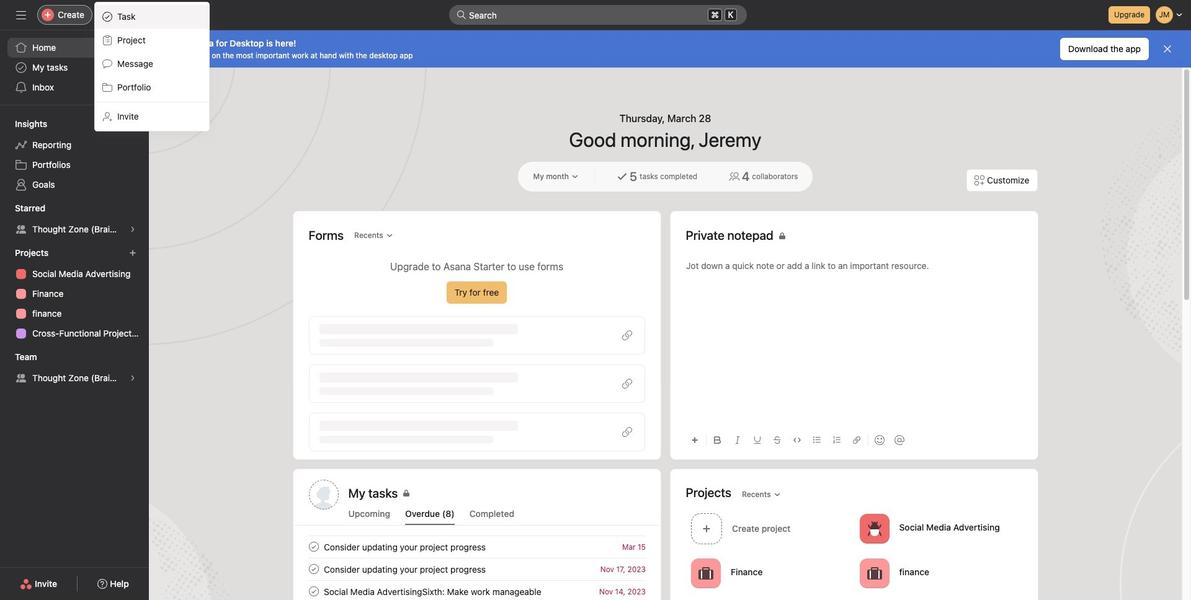 Task type: describe. For each thing, give the bounding box(es) containing it.
strikethrough image
[[774, 437, 781, 444]]

new project or portfolio image
[[129, 250, 137, 257]]

starred element
[[0, 197, 149, 242]]

underline image
[[754, 437, 761, 444]]

mark complete image
[[306, 540, 321, 555]]

link image
[[853, 437, 861, 444]]

bold image
[[714, 437, 722, 444]]

at mention image
[[895, 436, 905, 446]]

insights element
[[0, 113, 149, 197]]

prominent image
[[457, 10, 467, 20]]

see details, thought zone (brainstorm space) image for teams 'element'
[[129, 375, 137, 382]]

teams element
[[0, 346, 149, 391]]

Search tasks, projects, and more text field
[[449, 5, 747, 25]]

dismiss image
[[1163, 44, 1173, 54]]

global element
[[0, 30, 149, 105]]

see details, thought zone (brainstorm space) image for starred element
[[129, 226, 137, 233]]

mark complete image for first mark complete checkbox from the bottom of the page
[[306, 585, 321, 600]]

add profile photo image
[[309, 480, 339, 510]]

italics image
[[734, 437, 741, 444]]



Task type: vqa. For each thing, say whether or not it's contained in the screenshot.
right date
no



Task type: locate. For each thing, give the bounding box(es) containing it.
numbered list image
[[833, 437, 841, 444]]

see details, thought zone (brainstorm space) image
[[129, 226, 137, 233], [129, 375, 137, 382]]

None field
[[449, 5, 747, 25]]

mark complete image for mark complete option
[[306, 562, 321, 577]]

0 vertical spatial mark complete image
[[306, 562, 321, 577]]

code image
[[794, 437, 801, 444]]

bulleted list image
[[813, 437, 821, 444]]

briefcase image
[[699, 566, 714, 581]]

see details, thought zone (brainstorm space) image inside starred element
[[129, 226, 137, 233]]

Mark complete checkbox
[[306, 540, 321, 555], [306, 585, 321, 600]]

mark complete image down mark complete option
[[306, 585, 321, 600]]

briefcase image
[[867, 566, 882, 581]]

bug image
[[867, 522, 882, 537]]

mark complete image down mark complete icon
[[306, 562, 321, 577]]

see details, thought zone (brainstorm space) image inside teams 'element'
[[129, 375, 137, 382]]

mark complete image
[[306, 562, 321, 577], [306, 585, 321, 600]]

2 mark complete checkbox from the top
[[306, 585, 321, 600]]

0 vertical spatial mark complete checkbox
[[306, 540, 321, 555]]

2 see details, thought zone (brainstorm space) image from the top
[[129, 375, 137, 382]]

1 see details, thought zone (brainstorm space) image from the top
[[129, 226, 137, 233]]

2 mark complete image from the top
[[306, 585, 321, 600]]

mark complete checkbox up mark complete option
[[306, 540, 321, 555]]

toolbar
[[686, 426, 1023, 454]]

1 mark complete image from the top
[[306, 562, 321, 577]]

1 vertical spatial see details, thought zone (brainstorm space) image
[[129, 375, 137, 382]]

insert an object image
[[691, 437, 699, 444]]

list item
[[686, 510, 855, 548], [294, 536, 661, 559], [294, 559, 661, 581], [294, 581, 661, 601]]

1 vertical spatial mark complete checkbox
[[306, 585, 321, 600]]

0 vertical spatial see details, thought zone (brainstorm space) image
[[129, 226, 137, 233]]

1 vertical spatial mark complete image
[[306, 585, 321, 600]]

hide sidebar image
[[16, 10, 26, 20]]

Mark complete checkbox
[[306, 562, 321, 577]]

menu item
[[95, 5, 209, 29]]

mark complete checkbox down mark complete option
[[306, 585, 321, 600]]

projects element
[[0, 242, 149, 346]]

1 mark complete checkbox from the top
[[306, 540, 321, 555]]



